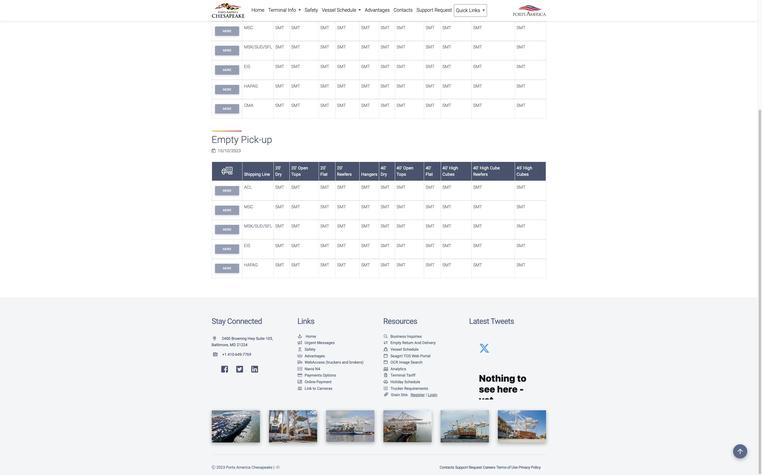Task type: vqa. For each thing, say whether or not it's contained in the screenshot.
Daily
no



Task type: locate. For each thing, give the bounding box(es) containing it.
flat for 40' flat
[[426, 172, 433, 177]]

1 vertical spatial acl
[[244, 185, 252, 190]]

high right the '40' flat'
[[450, 166, 459, 171]]

20' inside 20' open tops
[[292, 166, 297, 171]]

cma
[[244, 103, 254, 108]]

0 horizontal spatial home link
[[250, 4, 267, 16]]

high inside 40' high cube reefers
[[480, 166, 489, 171]]

safety right "info"
[[305, 7, 318, 13]]

cubes for 40'
[[443, 172, 455, 177]]

linkedin image
[[252, 366, 258, 374]]

1 vertical spatial safety link
[[298, 348, 316, 352]]

tops inside 40' open tops
[[397, 172, 407, 177]]

1 horizontal spatial open
[[404, 166, 414, 171]]

1 vertical spatial vessel
[[391, 348, 402, 352]]

1 cubes from the left
[[443, 172, 455, 177]]

1 vertical spatial support
[[456, 466, 468, 470]]

0 horizontal spatial dry
[[276, 172, 282, 177]]

0 vertical spatial safety link
[[303, 4, 320, 16]]

terms
[[497, 466, 507, 470]]

anchor image
[[298, 335, 303, 339]]

payments options link
[[298, 374, 336, 378]]

webaccess (truckers and brokers)
[[305, 361, 364, 365]]

msk/sud/sfl
[[244, 45, 272, 50], [244, 224, 272, 229]]

2 cubes from the left
[[517, 172, 529, 177]]

0 horizontal spatial support request link
[[415, 4, 454, 16]]

camera image
[[298, 387, 303, 391]]

1 20' from the left
[[276, 166, 281, 171]]

2 20' from the left
[[292, 166, 297, 171]]

0 vertical spatial terminal
[[268, 7, 287, 13]]

0 horizontal spatial contacts
[[394, 7, 413, 13]]

baltimore,
[[212, 343, 229, 348]]

1 horizontal spatial advantages link
[[363, 4, 392, 16]]

business inquiries
[[391, 335, 422, 339]]

0 vertical spatial home
[[252, 7, 265, 13]]

tops for 40'
[[397, 172, 407, 177]]

1 dry from the left
[[276, 172, 282, 177]]

browser image
[[384, 361, 388, 365]]

md
[[230, 343, 236, 348]]

trucker requirements
[[391, 387, 429, 391]]

contacts link
[[392, 4, 415, 16], [440, 463, 455, 473]]

1 horizontal spatial cubes
[[517, 172, 529, 177]]

0 horizontal spatial flat
[[321, 172, 328, 177]]

stay connected
[[212, 317, 262, 326]]

1 horizontal spatial contacts
[[440, 466, 455, 470]]

tweets
[[491, 317, 515, 326]]

holiday schedule link
[[384, 380, 421, 385]]

vessel inside vessel schedule link
[[322, 7, 336, 13]]

home link for terminal info link
[[250, 4, 267, 16]]

online payment
[[305, 380, 332, 385]]

hwy
[[248, 337, 255, 341]]

1 vertical spatial home link
[[298, 335, 316, 339]]

40' right "40' dry"
[[397, 166, 403, 171]]

broening
[[232, 337, 247, 341]]

0 vertical spatial empty
[[212, 134, 239, 146]]

inquiries
[[407, 335, 422, 339]]

20' inside 20' dry
[[276, 166, 281, 171]]

go to top image
[[734, 445, 748, 459]]

1 msc from the top
[[244, 25, 253, 30]]

0 horizontal spatial vessel
[[322, 7, 336, 13]]

1 vertical spatial |
[[274, 466, 275, 470]]

1 vertical spatial vessel schedule link
[[384, 348, 419, 352]]

40' dry
[[381, 166, 387, 177]]

0 vertical spatial eis
[[244, 64, 250, 69]]

0 horizontal spatial tops
[[292, 172, 301, 177]]

0 vertical spatial acl
[[244, 6, 252, 11]]

0 horizontal spatial reefers
[[337, 172, 352, 177]]

support request link left careers
[[455, 463, 483, 473]]

20' right 20' dry
[[292, 166, 297, 171]]

40' inside the '40' flat'
[[426, 166, 432, 171]]

1 vertical spatial contacts
[[440, 466, 455, 470]]

schedule for the right vessel schedule link
[[403, 348, 419, 352]]

2 msc from the top
[[244, 205, 253, 210]]

2 hapag from the top
[[244, 263, 258, 268]]

hand receiving image
[[298, 355, 303, 359]]

2 flat from the left
[[426, 172, 433, 177]]

wheat image
[[384, 393, 389, 398]]

1 horizontal spatial reefers
[[474, 172, 488, 177]]

home link left terminal info
[[250, 4, 267, 16]]

home link up urgent
[[298, 335, 316, 339]]

0 vertical spatial safety
[[305, 7, 318, 13]]

1 horizontal spatial contacts link
[[440, 463, 455, 473]]

20' left 20' reefers
[[321, 166, 326, 171]]

empty for empty return and delivery
[[391, 341, 402, 346]]

login
[[428, 393, 438, 398]]

grain site: register | login
[[391, 393, 438, 398]]

1 horizontal spatial home
[[306, 335, 316, 339]]

careers
[[483, 466, 496, 470]]

0 vertical spatial msc
[[244, 25, 253, 30]]

1 vertical spatial safety
[[305, 348, 316, 352]]

0 horizontal spatial support
[[417, 7, 434, 13]]

use
[[512, 466, 518, 470]]

45'
[[517, 166, 523, 171]]

contacts for contacts support request careers terms of use privacy policy
[[440, 466, 455, 470]]

open left the '40' flat'
[[404, 166, 414, 171]]

shipping line
[[244, 172, 270, 177]]

1 open from the left
[[298, 166, 308, 171]]

ocr image search
[[391, 361, 423, 365]]

2 vertical spatial schedule
[[405, 380, 421, 385]]

40' inside 40' open tops
[[397, 166, 403, 171]]

2 high from the left
[[480, 166, 489, 171]]

1 horizontal spatial empty
[[391, 341, 402, 346]]

0 horizontal spatial advantages link
[[298, 354, 325, 359]]

40' flat
[[426, 166, 433, 177]]

0 horizontal spatial vessel schedule
[[322, 7, 358, 13]]

0 horizontal spatial advantages
[[305, 354, 325, 359]]

1 horizontal spatial tops
[[397, 172, 407, 177]]

online payment link
[[298, 380, 332, 385]]

1 vertical spatial hapag
[[244, 263, 258, 268]]

navis n4 link
[[298, 367, 320, 372]]

1 horizontal spatial vessel schedule
[[391, 348, 419, 352]]

safety link right "info"
[[303, 4, 320, 16]]

0 vertical spatial hapag
[[244, 84, 258, 89]]

ports
[[226, 466, 236, 470]]

tops
[[292, 172, 301, 177], [397, 172, 407, 177]]

0 vertical spatial vessel schedule link
[[320, 4, 363, 16]]

safety link for urgent messages link
[[298, 348, 316, 352]]

map marker alt image
[[213, 337, 221, 341]]

empty
[[212, 134, 239, 146], [391, 341, 402, 346]]

vessel schedule link
[[320, 4, 363, 16], [384, 348, 419, 352]]

20' for 20' reefers
[[337, 166, 343, 171]]

home left terminal info
[[252, 7, 265, 13]]

browser image
[[384, 355, 388, 359]]

1 horizontal spatial vessel
[[391, 348, 402, 352]]

truck container image
[[298, 361, 303, 365]]

20'
[[276, 166, 281, 171], [292, 166, 297, 171], [321, 166, 326, 171], [337, 166, 343, 171]]

40' inside 40' high cube reefers
[[474, 166, 479, 171]]

messages
[[317, 341, 335, 346]]

links up anchor image
[[298, 317, 315, 326]]

request left careers
[[469, 466, 482, 470]]

3 high from the left
[[524, 166, 533, 171]]

quick links
[[457, 8, 482, 13]]

1 horizontal spatial support request link
[[455, 463, 483, 473]]

home link for urgent messages link
[[298, 335, 316, 339]]

empty down business at the bottom right of page
[[391, 341, 402, 346]]

1 horizontal spatial flat
[[426, 172, 433, 177]]

1 high from the left
[[450, 166, 459, 171]]

support request link
[[415, 4, 454, 16], [455, 463, 483, 473]]

safety down urgent
[[305, 348, 316, 352]]

|
[[426, 393, 427, 398], [274, 466, 275, 470]]

return
[[403, 341, 414, 346]]

cubes inside 40' high cubes
[[443, 172, 455, 177]]

safety link
[[303, 4, 320, 16], [298, 348, 316, 352]]

(truckers
[[326, 361, 341, 365]]

20' inside 20' flat
[[321, 166, 326, 171]]

40' for 40' dry
[[381, 166, 387, 171]]

portal
[[421, 354, 431, 359]]

flat for 20' flat
[[321, 172, 328, 177]]

user hard hat image
[[298, 348, 303, 352]]

0 vertical spatial schedule
[[337, 7, 357, 13]]

vessel
[[322, 7, 336, 13], [391, 348, 402, 352]]

1 40' from the left
[[381, 166, 387, 171]]

terminal left "info"
[[268, 7, 287, 13]]

| left the login on the right
[[426, 393, 427, 398]]

dry right the hangers
[[381, 172, 387, 177]]

links right quick
[[470, 8, 481, 13]]

0 vertical spatial links
[[470, 8, 481, 13]]

high left cube
[[480, 166, 489, 171]]

0 vertical spatial msk/sud/sfl
[[244, 45, 272, 50]]

1 vertical spatial eis
[[244, 243, 250, 249]]

msc
[[244, 25, 253, 30], [244, 205, 253, 210]]

navis n4
[[305, 367, 320, 372]]

4 20' from the left
[[337, 166, 343, 171]]

acl
[[244, 6, 252, 11], [244, 185, 252, 190]]

home up urgent
[[306, 335, 316, 339]]

0 vertical spatial vessel
[[322, 7, 336, 13]]

1 vertical spatial empty
[[391, 341, 402, 346]]

high for 40' high cube reefers
[[480, 166, 489, 171]]

0 horizontal spatial open
[[298, 166, 308, 171]]

0 vertical spatial |
[[426, 393, 427, 398]]

high inside 40' high cubes
[[450, 166, 459, 171]]

open
[[298, 166, 308, 171], [404, 166, 414, 171]]

+1 410-649-7769 link
[[212, 353, 252, 357]]

tops for 20'
[[292, 172, 301, 177]]

4 40' from the left
[[443, 166, 448, 171]]

2 40' from the left
[[397, 166, 403, 171]]

2 msk/sud/sfl from the top
[[244, 224, 272, 229]]

urgent messages link
[[298, 341, 335, 346]]

40'
[[381, 166, 387, 171], [397, 166, 403, 171], [426, 166, 432, 171], [443, 166, 448, 171], [474, 166, 479, 171]]

1 horizontal spatial high
[[480, 166, 489, 171]]

cubes down 45'
[[517, 172, 529, 177]]

2 safety from the top
[[305, 348, 316, 352]]

2 open from the left
[[404, 166, 414, 171]]

empty up 10/10/2023
[[212, 134, 239, 146]]

terminal tariff
[[391, 374, 416, 378]]

0 horizontal spatial empty
[[212, 134, 239, 146]]

20' left 20' open tops
[[276, 166, 281, 171]]

home link
[[250, 4, 267, 16], [298, 335, 316, 339]]

+1 410-649-7769
[[222, 353, 252, 357]]

0 horizontal spatial contacts link
[[392, 4, 415, 16]]

request left quick
[[435, 7, 452, 13]]

high right 45'
[[524, 166, 533, 171]]

1 vertical spatial request
[[469, 466, 482, 470]]

dry
[[276, 172, 282, 177], [381, 172, 387, 177]]

dry for 40' dry
[[381, 172, 387, 177]]

2 tops from the left
[[397, 172, 407, 177]]

1 horizontal spatial home link
[[298, 335, 316, 339]]

40' inside 40' high cubes
[[443, 166, 448, 171]]

40' inside "40' dry"
[[381, 166, 387, 171]]

1 flat from the left
[[321, 172, 328, 177]]

0 vertical spatial contacts
[[394, 7, 413, 13]]

1 vertical spatial advantages link
[[298, 354, 325, 359]]

tops right "40' dry"
[[397, 172, 407, 177]]

1 vertical spatial msc
[[244, 205, 253, 210]]

0 vertical spatial advantages
[[365, 7, 390, 13]]

3 40' from the left
[[426, 166, 432, 171]]

open left 20' flat
[[298, 166, 308, 171]]

40' for 40' high cube reefers
[[474, 166, 479, 171]]

copyright image
[[212, 466, 216, 470]]

1 vertical spatial terminal
[[391, 374, 406, 378]]

flat left 20' reefers
[[321, 172, 328, 177]]

1 vertical spatial schedule
[[403, 348, 419, 352]]

cubes
[[443, 172, 455, 177], [517, 172, 529, 177]]

0 vertical spatial support request link
[[415, 4, 454, 16]]

terminal down analytics
[[391, 374, 406, 378]]

20' inside 20' reefers
[[337, 166, 343, 171]]

20' right 20' flat
[[337, 166, 343, 171]]

terms of use link
[[496, 463, 519, 473]]

cubes inside 45' high cubes
[[517, 172, 529, 177]]

support request link left quick
[[415, 4, 454, 16]]

2 horizontal spatial high
[[524, 166, 533, 171]]

1 horizontal spatial advantages
[[365, 7, 390, 13]]

1 vertical spatial msk/sud/sfl
[[244, 224, 272, 229]]

high for 45' high cubes
[[524, 166, 533, 171]]

1 tops from the left
[[292, 172, 301, 177]]

1 vertical spatial contacts link
[[440, 463, 455, 473]]

0 vertical spatial home link
[[250, 4, 267, 16]]

requirements
[[405, 387, 429, 391]]

3 20' from the left
[[321, 166, 326, 171]]

1 horizontal spatial request
[[469, 466, 482, 470]]

20' reefers
[[337, 166, 352, 177]]

vessel schedule
[[322, 7, 358, 13], [391, 348, 419, 352]]

exchange image
[[384, 342, 388, 346]]

1 vertical spatial vessel schedule
[[391, 348, 419, 352]]

cube
[[490, 166, 500, 171]]

support request
[[417, 7, 452, 13]]

hangers
[[362, 172, 378, 177]]

0 horizontal spatial high
[[450, 166, 459, 171]]

analytics link
[[384, 367, 407, 372]]

40' left 40' high cubes
[[426, 166, 432, 171]]

tops inside 20' open tops
[[292, 172, 301, 177]]

credit card image
[[298, 374, 303, 378]]

2400
[[222, 337, 231, 341]]

trucker
[[391, 387, 404, 391]]

dry right line
[[276, 172, 282, 177]]

cubes right the '40' flat'
[[443, 172, 455, 177]]

image
[[399, 361, 410, 365]]

1 horizontal spatial terminal
[[391, 374, 406, 378]]

terminal for terminal info
[[268, 7, 287, 13]]

home
[[252, 7, 265, 13], [306, 335, 316, 339]]

schedule
[[337, 7, 357, 13], [403, 348, 419, 352], [405, 380, 421, 385]]

bullhorn image
[[298, 342, 303, 346]]

options
[[323, 374, 336, 378]]

| left sign in icon on the left of page
[[274, 466, 275, 470]]

2 dry from the left
[[381, 172, 387, 177]]

tariff
[[407, 374, 416, 378]]

cubes for 45'
[[517, 172, 529, 177]]

reefers
[[337, 172, 352, 177], [474, 172, 488, 177]]

2 reefers from the left
[[474, 172, 488, 177]]

40' left 40' open tops
[[381, 166, 387, 171]]

40' left cube
[[474, 166, 479, 171]]

open inside 20' open tops
[[298, 166, 308, 171]]

safety link down urgent
[[298, 348, 316, 352]]

0 horizontal spatial home
[[252, 7, 265, 13]]

advantages link
[[363, 4, 392, 16], [298, 354, 325, 359]]

0 vertical spatial request
[[435, 7, 452, 13]]

high inside 45' high cubes
[[524, 166, 533, 171]]

flat left 40' high cubes
[[426, 172, 433, 177]]

40' right the '40' flat'
[[443, 166, 448, 171]]

0 horizontal spatial cubes
[[443, 172, 455, 177]]

high for 40' high cubes
[[450, 166, 459, 171]]

1 horizontal spatial vessel schedule link
[[384, 348, 419, 352]]

connected
[[227, 317, 262, 326]]

tops right 20' dry
[[292, 172, 301, 177]]

open inside 40' open tops
[[404, 166, 414, 171]]

0 horizontal spatial terminal
[[268, 7, 287, 13]]

payments options
[[305, 374, 336, 378]]

5 40' from the left
[[474, 166, 479, 171]]

0 horizontal spatial vessel schedule link
[[320, 4, 363, 16]]

1 horizontal spatial dry
[[381, 172, 387, 177]]

terminal
[[268, 7, 287, 13], [391, 374, 406, 378]]

1 vertical spatial links
[[298, 317, 315, 326]]



Task type: describe. For each thing, give the bounding box(es) containing it.
1 horizontal spatial support
[[456, 466, 468, 470]]

seagirt tos web portal
[[391, 354, 431, 359]]

1 horizontal spatial |
[[426, 393, 427, 398]]

stay
[[212, 317, 226, 326]]

2023
[[217, 466, 225, 470]]

payments
[[305, 374, 322, 378]]

brokers)
[[350, 361, 364, 365]]

1 msk/sud/sfl from the top
[[244, 45, 272, 50]]

container storage image
[[298, 368, 303, 372]]

1 acl from the top
[[244, 6, 252, 11]]

info
[[288, 7, 296, 13]]

file invoice image
[[384, 374, 388, 378]]

2400 broening hwy suite 105, baltimore, md 21224 link
[[212, 337, 273, 348]]

40' for 40' open tops
[[397, 166, 403, 171]]

empty for empty pick-up
[[212, 134, 239, 146]]

40' open tops
[[397, 166, 414, 177]]

payment
[[317, 380, 332, 385]]

grain
[[391, 393, 400, 398]]

20' for 20' open tops
[[292, 166, 297, 171]]

login link
[[428, 393, 438, 398]]

40' high cube reefers
[[474, 166, 500, 177]]

link
[[305, 387, 312, 391]]

2400 broening hwy suite 105, baltimore, md 21224
[[212, 337, 273, 348]]

open for 20' open tops
[[298, 166, 308, 171]]

0 vertical spatial support
[[417, 7, 434, 13]]

navis
[[305, 367, 315, 372]]

0 vertical spatial contacts link
[[392, 4, 415, 16]]

tos
[[404, 354, 411, 359]]

40' high cubes
[[443, 166, 459, 177]]

holiday
[[391, 380, 404, 385]]

credit card front image
[[298, 381, 303, 385]]

ocr image search link
[[384, 361, 423, 365]]

link to cameras link
[[298, 387, 333, 391]]

latest tweets
[[470, 317, 515, 326]]

n4
[[316, 367, 320, 372]]

suite
[[256, 337, 265, 341]]

contacts for contacts
[[394, 7, 413, 13]]

privacy policy link
[[519, 463, 542, 473]]

search
[[411, 361, 423, 365]]

site:
[[401, 393, 409, 398]]

1 vertical spatial support request link
[[455, 463, 483, 473]]

empty return and delivery link
[[384, 341, 436, 346]]

2023 ports america chesapeake |
[[216, 466, 276, 470]]

20' flat
[[321, 166, 328, 177]]

1 vertical spatial home
[[306, 335, 316, 339]]

terminal info
[[268, 7, 297, 13]]

20' for 20' dry
[[276, 166, 281, 171]]

0 horizontal spatial request
[[435, 7, 452, 13]]

america
[[236, 466, 251, 470]]

quick
[[457, 8, 468, 13]]

open for 40' open tops
[[404, 166, 414, 171]]

trucker requirements link
[[384, 387, 429, 391]]

up
[[262, 134, 272, 146]]

webaccess
[[305, 361, 325, 365]]

20' for 20' flat
[[321, 166, 326, 171]]

terminal info link
[[267, 4, 303, 16]]

line
[[262, 172, 270, 177]]

web
[[412, 354, 420, 359]]

1 eis from the top
[[244, 64, 250, 69]]

of
[[508, 466, 511, 470]]

0 horizontal spatial links
[[298, 317, 315, 326]]

2 eis from the top
[[244, 243, 250, 249]]

facebook square image
[[221, 366, 228, 374]]

empty pick-up
[[212, 134, 272, 146]]

twitter square image
[[237, 366, 243, 374]]

policy
[[532, 466, 541, 470]]

analytics image
[[384, 368, 388, 372]]

terminal tariff link
[[384, 374, 416, 378]]

business inquiries link
[[384, 335, 422, 339]]

calendar day image
[[212, 149, 216, 153]]

1 reefers from the left
[[337, 172, 352, 177]]

terminal for terminal tariff
[[391, 374, 406, 378]]

analytics
[[391, 367, 407, 372]]

reefers inside 40' high cube reefers
[[474, 172, 488, 177]]

1 vertical spatial advantages
[[305, 354, 325, 359]]

webaccess (truckers and brokers) link
[[298, 361, 364, 365]]

21224
[[237, 343, 248, 348]]

20' open tops
[[292, 166, 308, 177]]

delivery
[[423, 341, 436, 346]]

+1
[[222, 353, 227, 357]]

649-
[[235, 353, 243, 357]]

1 hapag from the top
[[244, 84, 258, 89]]

quick links link
[[454, 4, 488, 17]]

pick-
[[241, 134, 262, 146]]

privacy
[[519, 466, 531, 470]]

45' high cubes
[[517, 166, 533, 177]]

business
[[391, 335, 407, 339]]

phone office image
[[213, 353, 222, 357]]

ship image
[[384, 348, 388, 352]]

home inside home link
[[252, 7, 265, 13]]

40' for 40' flat
[[426, 166, 432, 171]]

1 safety from the top
[[305, 7, 318, 13]]

safety link for terminal info link
[[303, 4, 320, 16]]

0 horizontal spatial |
[[274, 466, 275, 470]]

careers link
[[483, 463, 496, 473]]

0 vertical spatial vessel schedule
[[322, 7, 358, 13]]

to
[[313, 387, 316, 391]]

1 horizontal spatial links
[[470, 8, 481, 13]]

search image
[[384, 335, 388, 339]]

2 acl from the top
[[244, 185, 252, 190]]

shipping
[[244, 172, 261, 177]]

register
[[411, 393, 425, 398]]

105,
[[266, 337, 273, 341]]

40' for 40' high cubes
[[443, 166, 448, 171]]

latest
[[470, 317, 490, 326]]

dry for 20' dry
[[276, 172, 282, 177]]

ocr
[[391, 361, 398, 365]]

schedule for "holiday schedule" link
[[405, 380, 421, 385]]

urgent
[[305, 341, 316, 346]]

10/10/2023
[[218, 149, 241, 154]]

sign in image
[[276, 466, 279, 470]]

bells image
[[384, 381, 388, 385]]

0 vertical spatial advantages link
[[363, 4, 392, 16]]

urgent messages
[[305, 341, 335, 346]]

list alt image
[[384, 387, 388, 391]]

link to cameras
[[305, 387, 333, 391]]

empty return and delivery
[[391, 341, 436, 346]]



